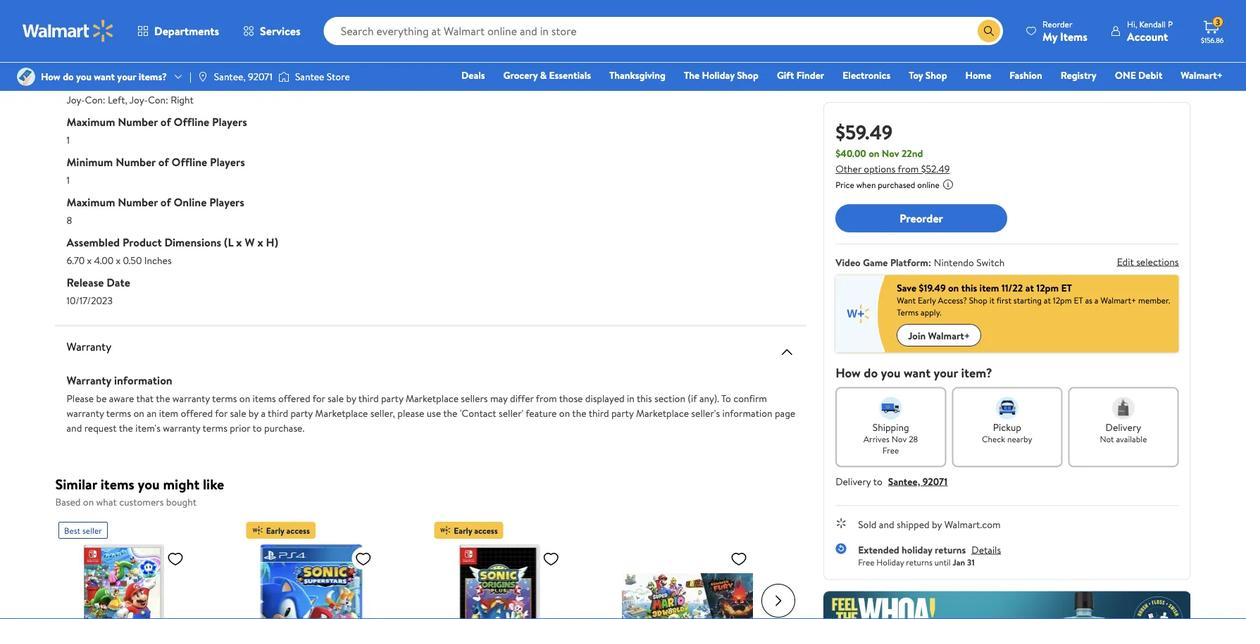Task type: vqa. For each thing, say whether or not it's contained in the screenshot.


Task type: locate. For each thing, give the bounding box(es) containing it.
early up sonic origins plus - playstation 4 image
[[454, 524, 472, 536]]

walmart image
[[23, 20, 114, 42]]

x right the 6.70
[[87, 254, 92, 267]]

extended
[[858, 543, 899, 556]]

1 con: from the left
[[85, 93, 105, 107]]

third down displayed
[[589, 406, 609, 420]]

you for how do you want your items?
[[76, 70, 92, 83]]

how left required at left
[[41, 70, 60, 83]]

0 horizontal spatial holiday
[[702, 68, 735, 82]]

departments
[[154, 23, 219, 39]]

92071 up sold and shipped by walmart.com
[[923, 474, 948, 488]]

1 vertical spatial do
[[864, 364, 878, 381]]

1 early access from the left
[[266, 524, 310, 536]]

6.70
[[67, 254, 85, 267]]

warranty
[[172, 392, 210, 405], [67, 406, 104, 420], [163, 421, 200, 435]]

you up intent image for shipping
[[881, 364, 901, 381]]

early for sonic origins plus - playstation 4 image
[[454, 524, 472, 536]]

12pm right "11/22"
[[1036, 281, 1059, 294]]

0 horizontal spatial product group
[[58, 516, 215, 619]]

walmart+ inside join walmart+ link
[[928, 328, 970, 342]]

 image left santee
[[278, 70, 289, 84]]

returns left 31
[[935, 543, 966, 556]]

1 vertical spatial santee,
[[888, 474, 920, 488]]

grocery & essentials link
[[497, 68, 597, 83]]

0 vertical spatial 92071
[[248, 70, 273, 83]]

0 vertical spatial items
[[253, 392, 276, 405]]

warranty down please
[[67, 406, 104, 420]]

until
[[935, 556, 951, 568]]

walmart+
[[1181, 68, 1223, 82], [1101, 294, 1136, 306], [928, 328, 970, 342]]

1 vertical spatial from
[[536, 392, 557, 405]]

delivery inside delivery not available
[[1106, 420, 1141, 434]]

1 horizontal spatial free
[[883, 444, 899, 456]]

0 horizontal spatial offered
[[181, 406, 213, 420]]

1 vertical spatial items
[[101, 474, 134, 494]]

walmart+ down $156.86
[[1181, 68, 1223, 82]]

join
[[908, 328, 926, 342]]

marketplace up use
[[406, 392, 459, 405]]

0 vertical spatial of
[[161, 114, 171, 129]]

item?
[[961, 364, 992, 381]]

1 horizontal spatial at
[[1044, 294, 1051, 306]]

'contact
[[460, 406, 496, 420]]

request
[[84, 421, 117, 435]]

game right video
[[863, 256, 888, 269]]

game inside comic mischief physical media format game cards required peripherals joy-con: left, joy-con: right maximum number of offline players 1 minimum number of offline players 1 maximum number of online players 8 assembled product dimensions (l x w x h) 6.70 x 4.00 x 0.50 inches release date 10/17/2023
[[67, 53, 92, 67]]

toy shop
[[909, 68, 947, 82]]

product group
[[58, 516, 215, 619], [246, 516, 403, 619], [434, 516, 591, 619]]

1 vertical spatial for
[[215, 406, 228, 420]]

access up sonic origins plus - playstation 4 image
[[474, 524, 497, 536]]

you up customers
[[138, 474, 160, 494]]

early access for third product group from the left
[[454, 524, 497, 536]]

might
[[163, 474, 199, 494]]

warranty right that
[[172, 392, 210, 405]]

1 horizontal spatial early access
[[454, 524, 497, 536]]

reorder my items
[[1043, 18, 1088, 44]]

 image
[[17, 68, 35, 86], [278, 70, 289, 84]]

from down 22nd
[[898, 162, 919, 176]]

22nd
[[902, 147, 923, 160]]

nov left 28
[[892, 433, 907, 445]]

offline
[[174, 114, 209, 129], [172, 154, 207, 169]]

1 maximum from the top
[[67, 114, 115, 129]]

bought
[[166, 495, 197, 509]]

a right as
[[1095, 294, 1099, 306]]

walmart plus image
[[836, 275, 886, 353]]

a up purchase.
[[261, 406, 266, 420]]

2 access from the left
[[474, 524, 497, 536]]

2 warranty from the top
[[67, 372, 111, 388]]

0 vertical spatial a
[[1095, 294, 1099, 306]]

your for items?
[[117, 70, 136, 83]]

do for how do you want your item?
[[864, 364, 878, 381]]

required
[[67, 74, 111, 89]]

0 horizontal spatial returns
[[906, 556, 933, 568]]

from inside 'warranty information please be aware that the warranty terms on items offered for sale by third party marketplace sellers may differ from those displayed in this section (if any). to confirm warranty terms on an item offered for sale by a third party marketplace seller, please use the 'contact seller' feature on the third party marketplace seller's information page and request the item's warranty terms prior to purchase.'
[[536, 392, 557, 405]]

prior
[[230, 421, 250, 435]]

maximum down left,
[[67, 114, 115, 129]]

0 vertical spatial this
[[961, 281, 977, 294]]

that
[[136, 392, 154, 405]]

0 vertical spatial from
[[898, 162, 919, 176]]

you down physical
[[76, 70, 92, 83]]

1 horizontal spatial this
[[961, 281, 977, 294]]

information up that
[[114, 372, 172, 388]]

terms left prior
[[203, 421, 227, 435]]

add to favorites list, sonic superstars - playstation 4 image
[[354, 550, 371, 568]]

1 vertical spatial 1
[[67, 173, 70, 187]]

1 horizontal spatial delivery
[[1106, 420, 1141, 434]]

to left the santee, 92071 button
[[873, 474, 882, 488]]

free down shipping at the bottom right
[[883, 444, 899, 456]]

want down cards
[[94, 70, 115, 83]]

2 horizontal spatial third
[[589, 406, 609, 420]]

warranty right item's
[[163, 421, 200, 435]]

2 vertical spatial walmart+
[[928, 328, 970, 342]]

Search search field
[[324, 17, 1003, 45]]

1 horizontal spatial offered
[[278, 392, 310, 405]]

0 vertical spatial maximum
[[67, 114, 115, 129]]

information
[[114, 372, 172, 388], [722, 406, 772, 420]]

con: down the items?
[[148, 93, 168, 107]]

items up purchase.
[[253, 392, 276, 405]]

preorder
[[900, 210, 943, 226]]

maximum up the 8
[[67, 194, 115, 210]]

0 horizontal spatial con:
[[85, 93, 105, 107]]

28
[[909, 433, 918, 445]]

1 horizontal spatial items
[[253, 392, 276, 405]]

0 horizontal spatial for
[[215, 406, 228, 420]]

1 vertical spatial nov
[[892, 433, 907, 445]]

santee,
[[214, 70, 246, 83], [888, 474, 920, 488]]

shop left the gift
[[737, 68, 759, 82]]

and right the sold
[[879, 518, 894, 531]]

those
[[559, 392, 583, 405]]

mischief
[[97, 13, 133, 26]]

from up feature
[[536, 392, 557, 405]]

walmart+ inside save $19.49 on this item 11/22 at 12pm et want early access? shop it first starting at 12pm et as a walmart+ member. terms apply.
[[1101, 294, 1136, 306]]

1 vertical spatial players
[[210, 154, 245, 169]]

free down the sold
[[858, 556, 874, 568]]

add to favorites list, sonic origins plus - playstation 4 image
[[542, 550, 559, 568]]

1 down minimum at top
[[67, 173, 70, 187]]

$59.49 $40.00 on nov 22nd other options from $52.49
[[836, 118, 950, 176]]

0 vertical spatial by
[[346, 392, 356, 405]]

do
[[63, 70, 74, 83], [864, 364, 878, 381]]

marketplace left seller,
[[315, 406, 368, 420]]

0 vertical spatial holiday
[[702, 68, 735, 82]]

it
[[989, 294, 995, 306]]

0 vertical spatial item
[[980, 281, 999, 294]]

apply.
[[921, 306, 942, 318]]

to inside 'warranty information please be aware that the warranty terms on items offered for sale by third party marketplace sellers may differ from those displayed in this section (if any). to confirm warranty terms on an item offered for sale by a third party marketplace seller, please use the 'contact seller' feature on the third party marketplace seller's information page and request the item's warranty terms prior to purchase.'
[[253, 421, 262, 435]]

0 horizontal spatial early
[[266, 524, 284, 536]]

your left the item? at the right bottom of page
[[934, 364, 958, 381]]

x right (l at the top left
[[236, 234, 242, 250]]

1 vertical spatial your
[[934, 364, 958, 381]]

2 horizontal spatial party
[[611, 406, 634, 420]]

returns left until
[[906, 556, 933, 568]]

terms down aware
[[106, 406, 131, 420]]

2 horizontal spatial product group
[[434, 516, 591, 619]]

at right "11/22"
[[1025, 281, 1034, 294]]

2 horizontal spatial you
[[881, 364, 901, 381]]

your for item?
[[934, 364, 958, 381]]

1 warranty from the top
[[67, 338, 111, 354]]

item left "11/22"
[[980, 281, 999, 294]]

do down physical
[[63, 70, 74, 83]]

from inside the $59.49 $40.00 on nov 22nd other options from $52.49
[[898, 162, 919, 176]]

next slide for similar items you might like list image
[[762, 584, 795, 618]]

0 vertical spatial your
[[117, 70, 136, 83]]

2 horizontal spatial shop
[[969, 294, 987, 306]]

toy shop link
[[902, 68, 953, 83]]

other options from $52.49 button
[[836, 162, 950, 176]]

how
[[41, 70, 60, 83], [836, 364, 861, 381]]

 image
[[197, 71, 208, 82]]

grocery
[[503, 68, 538, 82]]

on up 'options'
[[869, 147, 879, 160]]

1 vertical spatial how
[[836, 364, 861, 381]]

offered up purchase.
[[278, 392, 310, 405]]

0 horizontal spatial this
[[637, 392, 652, 405]]

you inside similar items you might like based on what customers bought
[[138, 474, 160, 494]]

how do you want your items?
[[41, 70, 167, 83]]

dimensions
[[164, 234, 221, 250]]

0 horizontal spatial information
[[114, 372, 172, 388]]

early access up sonic superstars - playstation 4 image
[[266, 524, 310, 536]]

customers
[[119, 495, 164, 509]]

1 1 from the top
[[67, 133, 70, 147]]

8
[[67, 213, 72, 227]]

x left 0.50
[[116, 254, 121, 267]]

do up shipping at the bottom right
[[864, 364, 878, 381]]

early access
[[266, 524, 310, 536], [454, 524, 497, 536]]

2 vertical spatial warranty
[[163, 421, 200, 435]]

0 horizontal spatial walmart+
[[928, 328, 970, 342]]

super mario bros. wonder - nintendo switch - u.s. edition image
[[58, 544, 189, 619]]

on inside similar items you might like based on what customers bought
[[83, 495, 94, 509]]

party up seller,
[[381, 392, 403, 405]]

0 horizontal spatial how
[[41, 70, 60, 83]]

the right use
[[443, 406, 457, 420]]

joy- down peripherals
[[129, 93, 148, 107]]

starting
[[1013, 294, 1042, 306]]

gift finder link
[[771, 68, 831, 83]]

on
[[869, 147, 879, 160], [948, 281, 959, 294], [239, 392, 250, 405], [133, 406, 144, 420], [559, 406, 570, 420], [83, 495, 94, 509]]

offline up online
[[172, 154, 207, 169]]

warranty for warranty information please be aware that the warranty terms on items offered for sale by third party marketplace sellers may differ from those displayed in this section (if any). to confirm warranty terms on an item offered for sale by a third party marketplace seller, please use the 'contact seller' feature on the third party marketplace seller's information page and request the item's warranty terms prior to purchase.
[[67, 372, 111, 388]]

want for items?
[[94, 70, 115, 83]]

1 vertical spatial maximum
[[67, 194, 115, 210]]

0 horizontal spatial sale
[[230, 406, 246, 420]]

shop right toy
[[925, 68, 947, 82]]

seller's
[[691, 406, 720, 420]]

et
[[1061, 281, 1072, 294], [1074, 294, 1083, 306]]

to
[[253, 421, 262, 435], [873, 474, 882, 488]]

intent image for shipping image
[[880, 397, 902, 419]]

online
[[174, 194, 207, 210]]

page
[[775, 406, 795, 420]]

best seller
[[64, 524, 102, 536]]

0 vertical spatial sale
[[328, 392, 344, 405]]

search icon image
[[983, 25, 995, 37]]

early up sonic superstars - playstation 4 image
[[266, 524, 284, 536]]

0 horizontal spatial  image
[[17, 68, 35, 86]]

0 vertical spatial game
[[67, 53, 92, 67]]

0 horizontal spatial item
[[159, 406, 178, 420]]

1 vertical spatial by
[[249, 406, 259, 420]]

join walmart+
[[908, 328, 970, 342]]

the right that
[[156, 392, 170, 405]]

2 product group from the left
[[246, 516, 403, 619]]

at right starting
[[1044, 294, 1051, 306]]

1 vertical spatial item
[[159, 406, 178, 420]]

2 vertical spatial number
[[118, 194, 158, 210]]

this right in
[[637, 392, 652, 405]]

0 vertical spatial players
[[212, 114, 247, 129]]

want down join
[[904, 364, 931, 381]]

third up seller,
[[358, 392, 379, 405]]

2 joy- from the left
[[129, 93, 148, 107]]

delivery up the sold
[[836, 474, 871, 488]]

free inside the extended holiday returns details free holiday returns until jan 31
[[858, 556, 874, 568]]

offered right an
[[181, 406, 213, 420]]

early
[[918, 294, 936, 306], [266, 524, 284, 536], [454, 524, 472, 536]]

(if
[[688, 392, 697, 405]]

0 horizontal spatial free
[[858, 556, 874, 568]]

shop inside save $19.49 on this item 11/22 at 12pm et want early access? shop it first starting at 12pm et as a walmart+ member. terms apply.
[[969, 294, 987, 306]]

11/22
[[1001, 281, 1023, 294]]

how do you want your item?
[[836, 364, 992, 381]]

left,
[[108, 93, 127, 107]]

returns
[[935, 543, 966, 556], [906, 556, 933, 568]]

item right an
[[159, 406, 178, 420]]

information down confirm
[[722, 406, 772, 420]]

how for how do you want your items?
[[41, 70, 60, 83]]

use
[[427, 406, 441, 420]]

1 horizontal spatial for
[[313, 392, 325, 405]]

first
[[996, 294, 1011, 306]]

shop left it
[[969, 294, 987, 306]]

walmart+ right as
[[1101, 294, 1136, 306]]

this inside save $19.49 on this item 11/22 at 12pm et want early access? shop it first starting at 12pm et as a walmart+ member. terms apply.
[[961, 281, 977, 294]]

party up purchase.
[[290, 406, 313, 420]]

the holiday shop
[[684, 68, 759, 82]]

1 up minimum at top
[[67, 133, 70, 147]]

you for similar items you might like based on what customers bought
[[138, 474, 160, 494]]

please
[[398, 406, 424, 420]]

0 horizontal spatial access
[[286, 524, 310, 536]]

reorder
[[1043, 18, 1072, 30]]

0 vertical spatial walmart+
[[1181, 68, 1223, 82]]

warranty inside 'warranty information please be aware that the warranty terms on items offered for sale by third party marketplace sellers may differ from those displayed in this section (if any). to confirm warranty terms on an item offered for sale by a third party marketplace seller, please use the 'contact seller' feature on the third party marketplace seller's information page and request the item's warranty terms prior to purchase.'
[[67, 372, 111, 388]]

to right prior
[[253, 421, 262, 435]]

0 horizontal spatial you
[[76, 70, 92, 83]]

as
[[1085, 294, 1092, 306]]

walmart.com
[[944, 518, 1001, 531]]

santee, 92071 button
[[888, 474, 948, 488]]

walmart+ down apply.
[[928, 328, 970, 342]]

3
[[1216, 16, 1220, 28]]

0 vertical spatial offline
[[174, 114, 209, 129]]

nov up other options from $52.49 button
[[882, 147, 899, 160]]

1 vertical spatial of
[[158, 154, 169, 169]]

on right the $19.49
[[948, 281, 959, 294]]

marketplace down section
[[636, 406, 689, 420]]

1 horizontal spatial shop
[[925, 68, 947, 82]]

number right minimum at top
[[116, 154, 156, 169]]

nov inside the $59.49 $40.00 on nov 22nd other options from $52.49
[[882, 147, 899, 160]]

1 horizontal spatial item
[[980, 281, 999, 294]]

early right want
[[918, 294, 936, 306]]

1 horizontal spatial  image
[[278, 70, 289, 84]]

delivery to santee, 92071
[[836, 474, 948, 488]]

0 horizontal spatial santee,
[[214, 70, 246, 83]]

1 product group from the left
[[58, 516, 215, 619]]

2 con: from the left
[[148, 93, 168, 107]]

number down left,
[[118, 114, 158, 129]]

$40.00
[[836, 147, 866, 160]]

you
[[76, 70, 92, 83], [881, 364, 901, 381], [138, 474, 160, 494]]

this left it
[[961, 281, 977, 294]]

the holiday shop link
[[678, 68, 765, 83]]

your up left,
[[117, 70, 136, 83]]

number up product
[[118, 194, 158, 210]]

warranty up please
[[67, 372, 111, 388]]

2 1 from the top
[[67, 173, 70, 187]]

cards
[[94, 53, 119, 67]]

terms up prior
[[212, 392, 237, 405]]

holiday down shipped at the bottom
[[877, 556, 904, 568]]

2 vertical spatial of
[[161, 194, 171, 210]]

1 vertical spatial a
[[261, 406, 266, 420]]

the left item's
[[119, 421, 133, 435]]

0 horizontal spatial your
[[117, 70, 136, 83]]

items
[[1060, 29, 1088, 44]]

92071
[[248, 70, 273, 83], [923, 474, 948, 488]]

players
[[212, 114, 247, 129], [210, 154, 245, 169], [209, 194, 244, 210]]

1 horizontal spatial sale
[[328, 392, 344, 405]]

0 vertical spatial to
[[253, 421, 262, 435]]

1 access from the left
[[286, 524, 310, 536]]

early access up sonic origins plus - playstation 4 image
[[454, 524, 497, 536]]

nintendo
[[934, 256, 974, 269]]

on left what
[[83, 495, 94, 509]]

1 vertical spatial offered
[[181, 406, 213, 420]]

h)
[[266, 234, 278, 250]]

free for extended
[[858, 556, 874, 568]]

game down physical
[[67, 53, 92, 67]]

add to favorites list, super mario bros. wonder - nintendo switch - u.s. edition image
[[167, 550, 183, 568]]

party down in
[[611, 406, 634, 420]]

 image for santee store
[[278, 70, 289, 84]]

1 horizontal spatial early
[[454, 524, 472, 536]]

1 vertical spatial free
[[858, 556, 874, 568]]

items up what
[[101, 474, 134, 494]]

 image down walmart 'image' on the left
[[17, 68, 35, 86]]

1 horizontal spatial do
[[864, 364, 878, 381]]

the
[[156, 392, 170, 405], [443, 406, 457, 420], [572, 406, 586, 420], [119, 421, 133, 435]]

warranty down 10/17/2023
[[67, 338, 111, 354]]

walmart+ link
[[1174, 68, 1229, 83]]

w
[[245, 234, 255, 250]]

0 horizontal spatial delivery
[[836, 474, 871, 488]]

release
[[67, 274, 104, 290]]

intent image for pickup image
[[996, 397, 1018, 419]]

sale
[[328, 392, 344, 405], [230, 406, 246, 420]]

joy- down required at left
[[67, 93, 85, 107]]

game
[[67, 53, 92, 67], [863, 256, 888, 269]]

how down 'walmart plus' image
[[836, 364, 861, 381]]

92071 down services dropdown button
[[248, 70, 273, 83]]

0 vertical spatial for
[[313, 392, 325, 405]]

0 horizontal spatial party
[[290, 406, 313, 420]]

offline down right at the left top of the page
[[174, 114, 209, 129]]

legal information image
[[942, 179, 954, 190]]

 image for how do you want your items?
[[17, 68, 35, 86]]

1 vertical spatial warranty
[[67, 372, 111, 388]]

2 early access from the left
[[454, 524, 497, 536]]

free inside shipping arrives nov 28 free
[[883, 444, 899, 456]]

this inside 'warranty information please be aware that the warranty terms on items offered for sale by third party marketplace sellers may differ from those displayed in this section (if any). to confirm warranty terms on an item offered for sale by a third party marketplace seller, please use the 'contact seller' feature on the third party marketplace seller's information page and request the item's warranty terms prior to purchase.'
[[637, 392, 652, 405]]

0 horizontal spatial from
[[536, 392, 557, 405]]

delivery down intent image for delivery
[[1106, 420, 1141, 434]]



Task type: describe. For each thing, give the bounding box(es) containing it.
x right w at the left of page
[[257, 234, 263, 250]]

12pm left as
[[1053, 294, 1072, 306]]

when
[[856, 179, 876, 191]]

early inside save $19.49 on this item 11/22 at 12pm et want early access? shop it first starting at 12pm et as a walmart+ member. terms apply.
[[918, 294, 936, 306]]

best
[[64, 524, 80, 536]]

1 horizontal spatial et
[[1074, 294, 1083, 306]]

item inside 'warranty information please be aware that the warranty terms on items offered for sale by third party marketplace sellers may differ from those displayed in this section (if any). to confirm warranty terms on an item offered for sale by a third party marketplace seller, please use the 'contact seller' feature on the third party marketplace seller's information page and request the item's warranty terms prior to purchase.'
[[159, 406, 178, 420]]

my
[[1043, 29, 1057, 44]]

items?
[[139, 70, 167, 83]]

4.00
[[94, 254, 114, 267]]

a inside save $19.49 on this item 11/22 at 12pm et want early access? shop it first starting at 12pm et as a walmart+ member. terms apply.
[[1095, 294, 1099, 306]]

inches
[[144, 254, 172, 267]]

0 vertical spatial santee,
[[214, 70, 246, 83]]

$19.49
[[919, 281, 946, 294]]

0 horizontal spatial marketplace
[[315, 406, 368, 420]]

departments button
[[125, 14, 231, 48]]

how for how do you want your item?
[[836, 364, 861, 381]]

available
[[1116, 433, 1147, 445]]

shipping
[[873, 420, 909, 434]]

the
[[684, 68, 700, 82]]

1 vertical spatial number
[[116, 154, 156, 169]]

sonic origins plus - playstation 4 image
[[434, 544, 565, 619]]

1 vertical spatial 92071
[[923, 474, 948, 488]]

delivery for to
[[836, 474, 871, 488]]

displayed
[[585, 392, 625, 405]]

one
[[1115, 68, 1136, 82]]

1 horizontal spatial marketplace
[[406, 392, 459, 405]]

0 horizontal spatial 92071
[[248, 70, 273, 83]]

confirm
[[733, 392, 767, 405]]

on up prior
[[239, 392, 250, 405]]

early access for second product group from the right
[[266, 524, 310, 536]]

and inside 'warranty information please be aware that the warranty terms on items offered for sale by third party marketplace sellers may differ from those displayed in this section (if any). to confirm warranty terms on an item offered for sale by a third party marketplace seller, please use the 'contact seller' feature on the third party marketplace seller's information page and request the item's warranty terms prior to purchase.'
[[67, 421, 82, 435]]

aware
[[109, 392, 134, 405]]

delivery not available
[[1100, 420, 1147, 445]]

may
[[490, 392, 508, 405]]

registry link
[[1054, 68, 1103, 83]]

on left an
[[133, 406, 144, 420]]

selections
[[1136, 254, 1179, 268]]

minimum
[[67, 154, 113, 169]]

add to favorites list, super mario™ 3d world + bowser's fury - nintendo switch [digital] image
[[730, 550, 747, 568]]

an
[[147, 406, 157, 420]]

please
[[67, 392, 94, 405]]

nearby
[[1007, 433, 1032, 445]]

arrives
[[864, 433, 890, 445]]

save $19.49 on this item 11/22 at 12pm et want early access? shop it first starting at 12pm et as a walmart+ member. terms apply.
[[897, 281, 1170, 318]]

do for how do you want your items?
[[63, 70, 74, 83]]

delivery for not
[[1106, 420, 1141, 434]]

warranty for warranty
[[67, 338, 111, 354]]

pickup
[[993, 420, 1021, 434]]

intent image for delivery image
[[1112, 397, 1135, 419]]

1 vertical spatial information
[[722, 406, 772, 420]]

gift
[[777, 68, 794, 82]]

nov inside shipping arrives nov 28 free
[[892, 433, 907, 445]]

|
[[189, 70, 191, 83]]

Walmart Site-Wide search field
[[324, 17, 1003, 45]]

product group containing best seller
[[58, 516, 215, 619]]

3 product group from the left
[[434, 516, 591, 619]]

walmart+ inside walmart+ "link"
[[1181, 68, 1223, 82]]

1 joy- from the left
[[67, 93, 85, 107]]

items inside 'warranty information please be aware that the warranty terms on items offered for sale by third party marketplace sellers may differ from those displayed in this section (if any). to confirm warranty terms on an item offered for sale by a third party marketplace seller, please use the 'contact seller' feature on the third party marketplace seller's information page and request the item's warranty terms prior to purchase.'
[[253, 392, 276, 405]]

sonic superstars - playstation 4 image
[[246, 544, 377, 619]]

0 vertical spatial offered
[[278, 392, 310, 405]]

shipping arrives nov 28 free
[[864, 420, 918, 456]]

2 vertical spatial terms
[[203, 421, 227, 435]]

options
[[864, 162, 896, 176]]

price
[[836, 179, 854, 191]]

warranty image
[[778, 343, 795, 360]]

0 horizontal spatial third
[[268, 406, 288, 420]]

hi,
[[1127, 18, 1137, 30]]

0 vertical spatial warranty
[[172, 392, 210, 405]]

video
[[836, 256, 861, 269]]

1 horizontal spatial to
[[873, 474, 882, 488]]

2 horizontal spatial marketplace
[[636, 406, 689, 420]]

1 horizontal spatial game
[[863, 256, 888, 269]]

1 horizontal spatial returns
[[935, 543, 966, 556]]

home
[[965, 68, 991, 82]]

item's
[[135, 421, 161, 435]]

0 horizontal spatial et
[[1061, 281, 1072, 294]]

2 maximum from the top
[[67, 194, 115, 210]]

0 horizontal spatial at
[[1025, 281, 1034, 294]]

platform
[[890, 256, 928, 269]]

format
[[142, 33, 177, 49]]

santee
[[295, 70, 324, 83]]

1 horizontal spatial by
[[346, 392, 356, 405]]

home link
[[959, 68, 998, 83]]

on inside the $59.49 $40.00 on nov 22nd other options from $52.49
[[869, 147, 879, 160]]

holiday inside the extended holiday returns details free holiday returns until jan 31
[[877, 556, 904, 568]]

0 vertical spatial number
[[118, 114, 158, 129]]

0 vertical spatial terms
[[212, 392, 237, 405]]

santee, 92071
[[214, 70, 273, 83]]

the down 'those'
[[572, 406, 586, 420]]

1 horizontal spatial santee,
[[888, 474, 920, 488]]

31
[[967, 556, 975, 568]]

grocery & essentials
[[503, 68, 591, 82]]

based
[[55, 495, 81, 509]]

electronics link
[[836, 68, 897, 83]]

details button
[[972, 543, 1001, 556]]

want for item?
[[904, 364, 931, 381]]

access?
[[938, 294, 967, 306]]

(l
[[224, 234, 234, 250]]

details
[[972, 543, 1001, 556]]

what
[[96, 495, 117, 509]]

on down 'those'
[[559, 406, 570, 420]]

2 horizontal spatial by
[[932, 518, 942, 531]]

1 vertical spatial terms
[[106, 406, 131, 420]]

you for how do you want your item?
[[881, 364, 901, 381]]

free for shipping
[[883, 444, 899, 456]]

shipped
[[897, 518, 930, 531]]

1 vertical spatial and
[[879, 518, 894, 531]]

other
[[836, 162, 861, 176]]

comic
[[67, 13, 94, 26]]

1 horizontal spatial party
[[381, 392, 403, 405]]

holiday
[[902, 543, 932, 556]]

1 vertical spatial warranty
[[67, 406, 104, 420]]

on inside save $19.49 on this item 11/22 at 12pm et want early access? shop it first starting at 12pm et as a walmart+ member. terms apply.
[[948, 281, 959, 294]]

seller,
[[370, 406, 395, 420]]

services
[[260, 23, 301, 39]]

access for sonic origins plus - playstation 4 image
[[474, 524, 497, 536]]

any).
[[699, 392, 719, 405]]

save $19.49 on this item 11/22 at 12pm et element
[[897, 281, 1072, 294]]

1 vertical spatial offline
[[172, 154, 207, 169]]

fashion
[[1010, 68, 1042, 82]]

extended holiday returns details free holiday returns until jan 31
[[858, 543, 1001, 568]]

item inside save $19.49 on this item 11/22 at 12pm et want early access? shop it first starting at 12pm et as a walmart+ member. terms apply.
[[980, 281, 999, 294]]

0.50
[[123, 254, 142, 267]]

warranty information please be aware that the warranty terms on items offered for sale by third party marketplace sellers may differ from those displayed in this section (if any). to confirm warranty terms on an item offered for sale by a third party marketplace seller, please use the 'contact seller' feature on the third party marketplace seller's information page and request the item's warranty terms prior to purchase.
[[67, 372, 795, 435]]

gift finder
[[777, 68, 824, 82]]

&
[[540, 68, 547, 82]]

p
[[1168, 18, 1173, 30]]

1 horizontal spatial third
[[358, 392, 379, 405]]

early for sonic superstars - playstation 4 image
[[266, 524, 284, 536]]

2 vertical spatial players
[[209, 194, 244, 210]]

a inside 'warranty information please be aware that the warranty terms on items offered for sale by third party marketplace sellers may differ from those displayed in this section (if any). to confirm warranty terms on an item offered for sale by a third party marketplace seller, please use the 'contact seller' feature on the third party marketplace seller's information page and request the item's warranty terms prior to purchase.'
[[261, 406, 266, 420]]

preorder button
[[836, 204, 1007, 232]]

seller'
[[499, 406, 523, 420]]

one debit link
[[1109, 68, 1169, 83]]

essentials
[[549, 68, 591, 82]]

0 horizontal spatial shop
[[737, 68, 759, 82]]

similar
[[55, 474, 97, 494]]

sold and shipped by walmart.com
[[858, 518, 1001, 531]]

edit selections
[[1117, 254, 1179, 268]]

media
[[109, 33, 139, 49]]

items inside similar items you might like based on what customers bought
[[101, 474, 134, 494]]

video game platform : nintendo switch
[[836, 256, 1005, 269]]

$156.86
[[1201, 35, 1224, 45]]

access for sonic superstars - playstation 4 image
[[286, 524, 310, 536]]

$59.49
[[836, 118, 893, 145]]

join walmart+ link
[[897, 324, 981, 347]]

super mario™ 3d world + bowser's fury - nintendo switch [digital] image
[[622, 544, 753, 619]]



